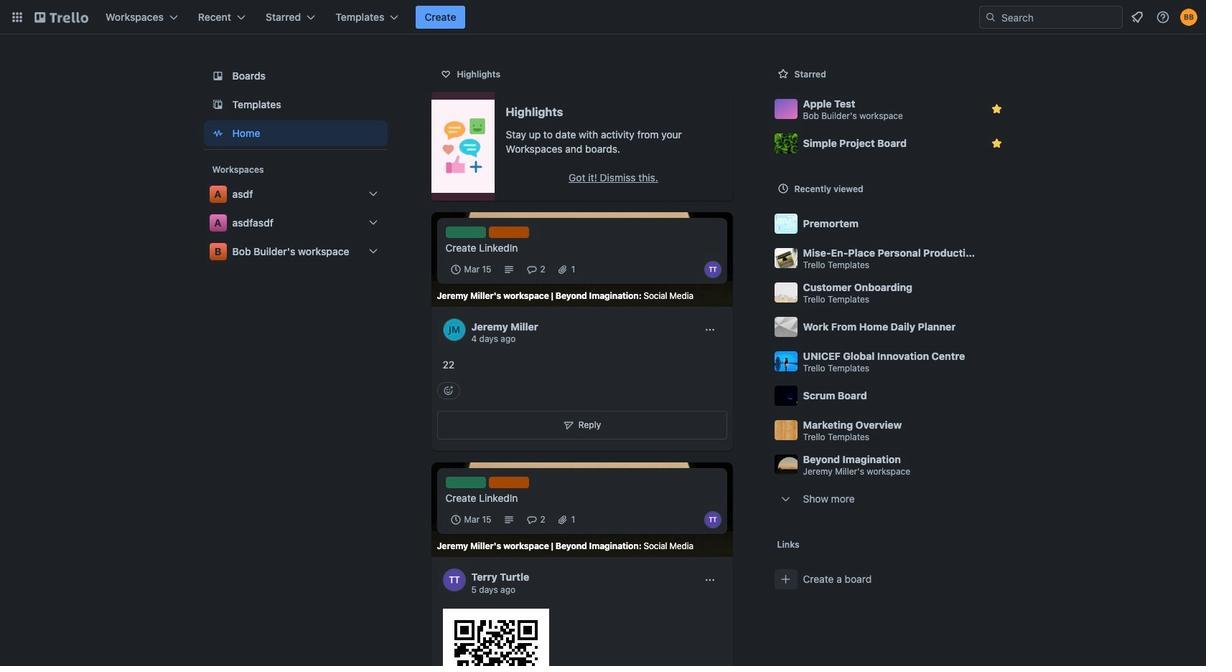 Task type: vqa. For each thing, say whether or not it's contained in the screenshot.
the Learn
no



Task type: locate. For each thing, give the bounding box(es) containing it.
color: green, title: none image
[[445, 227, 486, 238], [445, 478, 486, 489]]

1 color: orange, title: none image from the top
[[489, 227, 529, 238]]

0 vertical spatial color: green, title: none image
[[445, 227, 486, 238]]

Search field
[[996, 6, 1122, 28]]

0 vertical spatial color: orange, title: none image
[[489, 227, 529, 238]]

template board image
[[209, 96, 226, 113]]

1 color: green, title: none image from the top
[[445, 227, 486, 238]]

1 vertical spatial color: orange, title: none image
[[489, 478, 529, 489]]

trello card qr code\_\(1\).png image
[[443, 610, 549, 667]]

primary element
[[0, 0, 1206, 34]]

color: orange, title: none image
[[489, 227, 529, 238], [489, 478, 529, 489]]

1 vertical spatial color: green, title: none image
[[445, 478, 486, 489]]

0 notifications image
[[1128, 9, 1146, 26]]

click to unstar simple project board. it will be removed from your starred list. image
[[990, 136, 1004, 151]]

back to home image
[[34, 6, 88, 29]]

add reaction image
[[437, 383, 460, 400]]

2 color: green, title: none image from the top
[[445, 478, 486, 489]]



Task type: describe. For each thing, give the bounding box(es) containing it.
2 color: orange, title: none image from the top
[[489, 478, 529, 489]]

board image
[[209, 67, 226, 85]]

open information menu image
[[1156, 10, 1170, 24]]

color: green, title: none image for second color: orange, title: none image
[[445, 478, 486, 489]]

home image
[[209, 125, 226, 142]]

color: green, title: none image for second color: orange, title: none image from the bottom
[[445, 227, 486, 238]]

click to unstar apple test. it will be removed from your starred list. image
[[990, 102, 1004, 116]]

search image
[[985, 11, 996, 23]]

bob builder (bobbuilder40) image
[[1180, 9, 1197, 26]]



